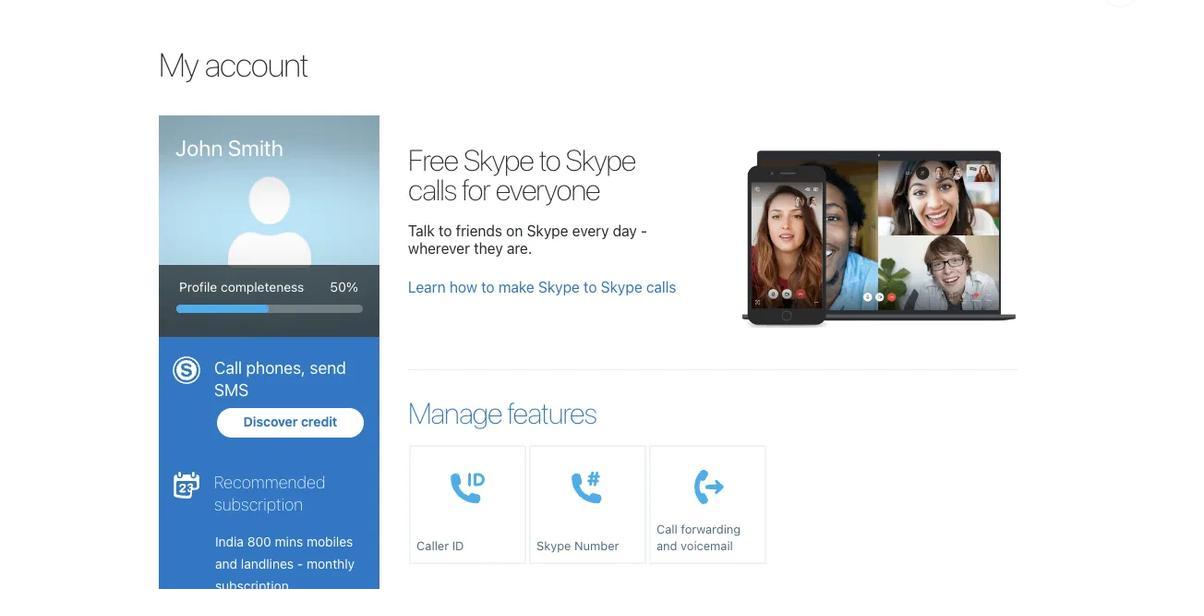 Task type: describe. For each thing, give the bounding box(es) containing it.
skype right make
[[538, 278, 580, 296]]

make
[[499, 278, 535, 296]]

skype left "number"
[[537, 539, 571, 553]]

india
[[215, 534, 244, 550]]

mobiles
[[307, 534, 353, 550]]

smith
[[228, 134, 283, 160]]

john smith
[[176, 134, 283, 160]]

call phones, send sms link
[[173, 357, 366, 401]]

id
[[452, 539, 464, 553]]

skype number
[[537, 539, 619, 553]]

manage
[[408, 395, 502, 430]]

and inside india 800 mins mobiles and landlines - monthly subscription
[[215, 557, 237, 572]]

voicemail
[[681, 539, 733, 553]]

india 800 mins mobiles and landlines - monthly subscription
[[215, 534, 355, 589]]

my account
[[159, 44, 308, 83]]

completeness
[[221, 279, 304, 294]]

everyone
[[496, 172, 600, 207]]

account
[[204, 44, 308, 83]]

discover credit
[[244, 414, 337, 430]]

main content containing free skype to skype calls for everyone
[[381, 115, 1046, 589]]

send
[[310, 357, 346, 377]]

1 vertical spatial calls
[[646, 278, 677, 296]]

discover credit button
[[217, 408, 364, 438]]

profile
[[179, 279, 217, 294]]

subscription inside india 800 mins mobiles and landlines - monthly subscription
[[215, 579, 289, 589]]

on
[[506, 222, 523, 239]]

manage features
[[408, 395, 597, 430]]

forwarding
[[681, 522, 741, 536]]

learn
[[408, 278, 446, 296]]

wherever
[[408, 239, 470, 257]]

manage features link
[[408, 395, 597, 430]]

talk to friends on skype every day - wherever they are.
[[408, 222, 648, 257]]

- inside talk to friends on skype every day - wherever they are.
[[641, 222, 648, 239]]

free
[[408, 142, 458, 177]]

skype down day
[[601, 278, 643, 296]]

subscription inside recommended subscription
[[214, 494, 303, 514]]

talk
[[408, 222, 435, 239]]

features
[[507, 395, 597, 430]]

john smith section
[[159, 115, 381, 589]]

call for call forwarding and voicemail
[[657, 522, 678, 536]]

recommended
[[214, 472, 326, 492]]

call forwarding and voicemail
[[657, 522, 741, 553]]

learn how to make skype to skype calls link
[[408, 278, 677, 296]]

skype inside talk to friends on skype every day - wherever they are.
[[527, 222, 569, 239]]

they
[[474, 239, 503, 257]]



Task type: vqa. For each thing, say whether or not it's contained in the screenshot.
Host a meeting link
no



Task type: locate. For each thing, give the bounding box(es) containing it.
call inside the call forwarding and voicemail
[[657, 522, 678, 536]]

skype
[[464, 142, 534, 177], [566, 142, 636, 177], [527, 222, 569, 239], [538, 278, 580, 296], [601, 278, 643, 296], [537, 539, 571, 553]]

recommended subscription
[[214, 472, 326, 514]]

calls
[[408, 172, 457, 207], [646, 278, 677, 296]]

subscription down "recommended"
[[214, 494, 303, 514]]

landlines
[[241, 557, 294, 572]]

my
[[159, 44, 198, 83]]

discover
[[244, 414, 298, 430]]

0 vertical spatial calls
[[408, 172, 457, 207]]

1 vertical spatial and
[[215, 557, 237, 572]]

- down the mins
[[297, 557, 303, 572]]

john
[[176, 134, 223, 160]]

0 vertical spatial call
[[214, 357, 242, 377]]

monthly
[[307, 557, 355, 572]]

0 horizontal spatial and
[[215, 557, 237, 572]]

0 vertical spatial -
[[641, 222, 648, 239]]

800
[[247, 534, 271, 550]]

1 vertical spatial subscription
[[215, 579, 289, 589]]

and left voicemail
[[657, 539, 678, 553]]

skype right on
[[527, 222, 569, 239]]

1 horizontal spatial call
[[657, 522, 678, 536]]

number
[[575, 539, 619, 553]]

call phones, send sms
[[214, 357, 346, 400]]

- inside india 800 mins mobiles and landlines - monthly subscription
[[297, 557, 303, 572]]

call left forwarding
[[657, 522, 678, 536]]

1 vertical spatial call
[[657, 522, 678, 536]]

0 horizontal spatial -
[[297, 557, 303, 572]]

mins
[[275, 534, 303, 550]]

to up wherever
[[439, 222, 452, 239]]

learn how to make skype to skype calls
[[408, 278, 677, 296]]

to inside free skype to skype calls for everyone
[[539, 142, 560, 177]]

1 horizontal spatial and
[[657, 539, 678, 553]]

for
[[462, 172, 490, 207]]

phones,
[[246, 357, 306, 377]]

call up sms
[[214, 357, 242, 377]]

call for call phones, send sms
[[214, 357, 242, 377]]

skype right free
[[464, 142, 534, 177]]

caller
[[417, 539, 449, 553]]

1 vertical spatial -
[[297, 557, 303, 572]]

profile completeness
[[179, 279, 304, 294]]

skype number link
[[529, 445, 646, 564]]

and down india
[[215, 557, 237, 572]]

caller id
[[417, 539, 464, 553]]

and
[[657, 539, 678, 553], [215, 557, 237, 572]]

call inside call phones, send sms
[[214, 357, 242, 377]]

sms
[[214, 380, 249, 400]]

credit
[[301, 414, 337, 430]]

to right 'for' at the left of page
[[539, 142, 560, 177]]

50%
[[330, 279, 358, 295]]

call
[[214, 357, 242, 377], [657, 522, 678, 536]]

-
[[641, 222, 648, 239], [297, 557, 303, 572]]

calls inside free skype to skype calls for everyone
[[408, 172, 457, 207]]

to inside talk to friends on skype every day - wherever they are.
[[439, 222, 452, 239]]

main content
[[381, 115, 1046, 589]]

subscription
[[214, 494, 303, 514], [215, 579, 289, 589]]

are.
[[507, 239, 532, 257]]

0 vertical spatial and
[[657, 539, 678, 553]]

caller id link
[[409, 445, 526, 564]]

every
[[572, 222, 609, 239]]

subscription down landlines
[[215, 579, 289, 589]]

call forwarding and voicemail link
[[649, 445, 767, 564]]

0 horizontal spatial calls
[[408, 172, 457, 207]]

to right how
[[481, 278, 495, 296]]

0 horizontal spatial call
[[214, 357, 242, 377]]

1 horizontal spatial calls
[[646, 278, 677, 296]]

1 horizontal spatial -
[[641, 222, 648, 239]]

friends
[[456, 222, 503, 239]]

and inside the call forwarding and voicemail
[[657, 539, 678, 553]]

how
[[450, 278, 477, 296]]

day
[[613, 222, 637, 239]]

- right day
[[641, 222, 648, 239]]

skype up every
[[566, 142, 636, 177]]

free skype to skype calls for everyone
[[408, 142, 636, 207]]

to
[[539, 142, 560, 177], [439, 222, 452, 239], [481, 278, 495, 296], [584, 278, 597, 296]]

0 vertical spatial subscription
[[214, 494, 303, 514]]

to down every
[[584, 278, 597, 296]]



